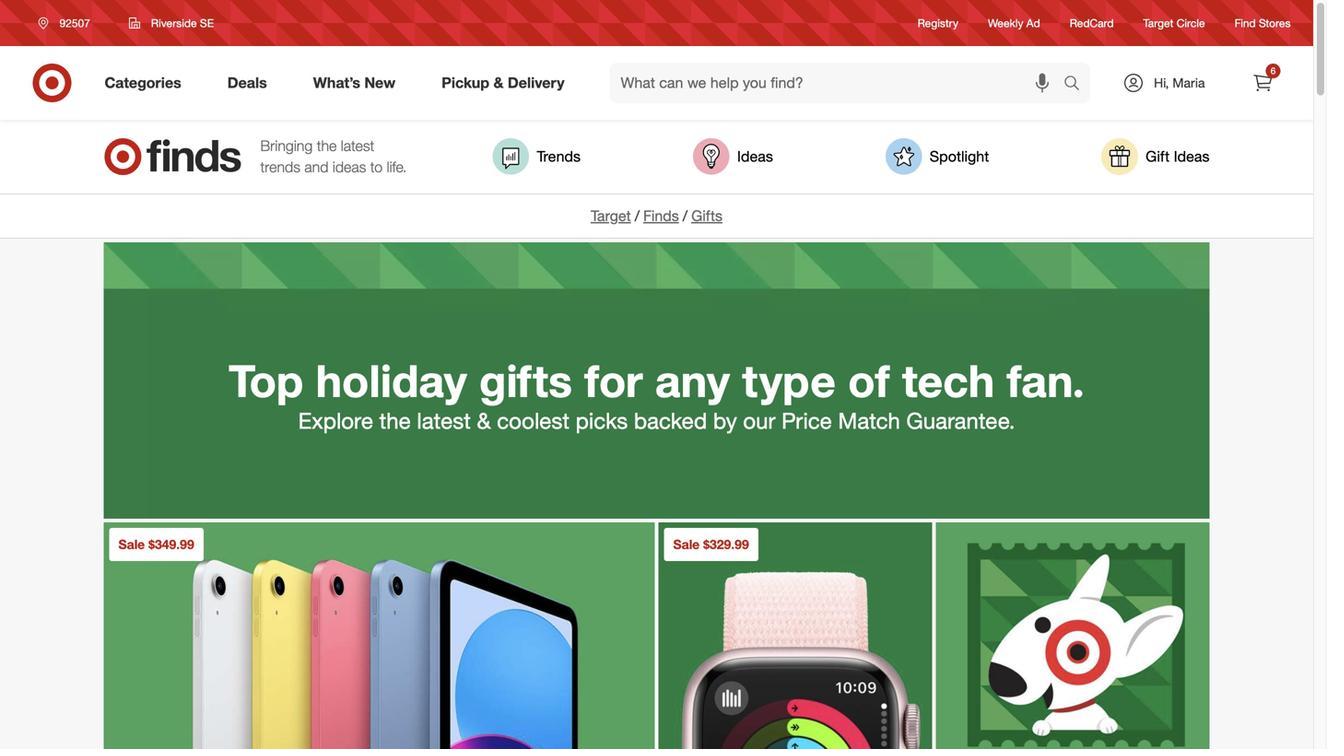 Task type: vqa. For each thing, say whether or not it's contained in the screenshot.
top the
yes



Task type: locate. For each thing, give the bounding box(es) containing it.
circle
[[1177, 16, 1206, 30]]

& right pickup
[[494, 74, 504, 92]]

target / finds / gifts
[[591, 207, 723, 225]]

top
[[229, 354, 304, 408]]

gifts
[[692, 207, 723, 225]]

1 horizontal spatial /
[[683, 207, 688, 225]]

6
[[1271, 65, 1277, 77]]

sale left $329.99
[[674, 537, 700, 553]]

1 horizontal spatial latest
[[417, 407, 471, 434]]

price
[[782, 407, 833, 434]]

the up and
[[317, 137, 337, 155]]

sale left $349.99
[[119, 537, 145, 553]]

& left coolest
[[477, 407, 491, 434]]

1 vertical spatial target
[[591, 207, 631, 225]]

0 horizontal spatial latest
[[341, 137, 375, 155]]

what's new link
[[298, 63, 419, 103]]

1 sale from the left
[[119, 537, 145, 553]]

stores
[[1260, 16, 1292, 30]]

riverside se
[[151, 16, 214, 30]]

1 / from the left
[[635, 207, 640, 225]]

target left circle
[[1144, 16, 1174, 30]]

/ left gifts
[[683, 207, 688, 225]]

target for target / finds / gifts
[[591, 207, 631, 225]]

and
[[305, 158, 329, 176]]

/ left finds link
[[635, 207, 640, 225]]

holiday
[[316, 354, 467, 408]]

target left finds link
[[591, 207, 631, 225]]

0 horizontal spatial ideas
[[738, 148, 774, 166]]

0 horizontal spatial target
[[591, 207, 631, 225]]

1 horizontal spatial target
[[1144, 16, 1174, 30]]

1 vertical spatial the
[[380, 407, 411, 434]]

92507
[[59, 16, 90, 30]]

/
[[635, 207, 640, 225], [683, 207, 688, 225]]

fan.
[[1008, 354, 1085, 408]]

riverside se button
[[117, 6, 226, 40]]

0 horizontal spatial sale
[[119, 537, 145, 553]]

redcard link
[[1070, 15, 1115, 31]]

the
[[317, 137, 337, 155], [380, 407, 411, 434]]

&
[[494, 74, 504, 92], [477, 407, 491, 434]]

picks
[[576, 407, 628, 434]]

weekly
[[989, 16, 1024, 30]]

hi, maria
[[1155, 75, 1206, 91]]

the inside the bringing the latest trends and ideas to life.
[[317, 137, 337, 155]]

pickup
[[442, 74, 490, 92]]

delivery
[[508, 74, 565, 92]]

1 horizontal spatial sale
[[674, 537, 700, 553]]

ideas
[[333, 158, 366, 176]]

hi,
[[1155, 75, 1170, 91]]

1 horizontal spatial &
[[494, 74, 504, 92]]

sale $349.99
[[119, 537, 194, 553]]

1 vertical spatial latest
[[417, 407, 471, 434]]

sale
[[119, 537, 145, 553], [674, 537, 700, 553]]

0 vertical spatial the
[[317, 137, 337, 155]]

target for target circle
[[1144, 16, 1174, 30]]

weekly ad link
[[989, 15, 1041, 31]]

pickup & delivery link
[[426, 63, 588, 103]]

1 horizontal spatial ideas
[[1174, 148, 1210, 166]]

coolest
[[497, 407, 570, 434]]

latest
[[341, 137, 375, 155], [417, 407, 471, 434]]

1 horizontal spatial the
[[380, 407, 411, 434]]

0 vertical spatial latest
[[341, 137, 375, 155]]

gifts link
[[692, 207, 723, 225]]

0 horizontal spatial &
[[477, 407, 491, 434]]

find stores link
[[1235, 15, 1292, 31]]

$329.99
[[704, 537, 750, 553]]

find stores
[[1235, 16, 1292, 30]]

0 vertical spatial &
[[494, 74, 504, 92]]

to
[[371, 158, 383, 176]]

any
[[656, 354, 730, 408]]

target finds image
[[104, 138, 242, 175]]

latest left coolest
[[417, 407, 471, 434]]

se
[[200, 16, 214, 30]]

what's new
[[313, 74, 396, 92]]

the right "explore"
[[380, 407, 411, 434]]

pickup & delivery
[[442, 74, 565, 92]]

trends link
[[493, 138, 581, 175]]

target
[[1144, 16, 1174, 30], [591, 207, 631, 225]]

bringing
[[261, 137, 313, 155]]

finds link
[[644, 207, 679, 225]]

tech
[[903, 354, 995, 408]]

explore
[[298, 407, 374, 434]]

categories link
[[89, 63, 204, 103]]

gift ideas
[[1146, 148, 1210, 166]]

ideas
[[738, 148, 774, 166], [1174, 148, 1210, 166]]

0 horizontal spatial the
[[317, 137, 337, 155]]

& inside the pickup & delivery 'link'
[[494, 74, 504, 92]]

0 vertical spatial target
[[1144, 16, 1174, 30]]

2 sale from the left
[[674, 537, 700, 553]]

92507 button
[[26, 6, 110, 40]]

our
[[744, 407, 776, 434]]

latest up ideas
[[341, 137, 375, 155]]

0 horizontal spatial /
[[635, 207, 640, 225]]

1 vertical spatial &
[[477, 407, 491, 434]]



Task type: describe. For each thing, give the bounding box(es) containing it.
registry link
[[918, 15, 959, 31]]

spotlight
[[930, 148, 990, 166]]

redcard
[[1070, 16, 1115, 30]]

2 / from the left
[[683, 207, 688, 225]]

what's
[[313, 74, 361, 92]]

finds
[[644, 207, 679, 225]]

6 link
[[1244, 63, 1284, 103]]

deals
[[228, 74, 267, 92]]

type
[[743, 354, 836, 408]]

search button
[[1056, 63, 1100, 107]]

$349.99
[[149, 537, 194, 553]]

bringing the latest trends and ideas to life.
[[261, 137, 407, 176]]

riverside
[[151, 16, 197, 30]]

match
[[839, 407, 901, 434]]

target circle
[[1144, 16, 1206, 30]]

maria
[[1173, 75, 1206, 91]]

trends
[[537, 148, 581, 166]]

top holiday gifts for any type of tech fan. explore the latest & coolest picks backed by our price match guarantee.
[[229, 354, 1085, 434]]

ad
[[1027, 16, 1041, 30]]

latest inside top holiday gifts for any type of tech fan. explore the latest & coolest picks backed by our price match guarantee.
[[417, 407, 471, 434]]

1 ideas from the left
[[738, 148, 774, 166]]

search
[[1056, 76, 1100, 94]]

gift ideas link
[[1102, 138, 1210, 175]]

weekly ad
[[989, 16, 1041, 30]]

life.
[[387, 158, 407, 176]]

& inside top holiday gifts for any type of tech fan. explore the latest & coolest picks backed by our price match guarantee.
[[477, 407, 491, 434]]

the inside top holiday gifts for any type of tech fan. explore the latest & coolest picks backed by our price match guarantee.
[[380, 407, 411, 434]]

find
[[1235, 16, 1257, 30]]

sale $329.99
[[674, 537, 750, 553]]

spotlight link
[[886, 138, 990, 175]]

gifts
[[480, 354, 573, 408]]

What can we help you find? suggestions appear below search field
[[610, 63, 1069, 103]]

for
[[585, 354, 643, 408]]

sale for sale $349.99
[[119, 537, 145, 553]]

registry
[[918, 16, 959, 30]]

of
[[849, 354, 890, 408]]

target link
[[591, 207, 631, 225]]

2 ideas from the left
[[1174, 148, 1210, 166]]

gift
[[1146, 148, 1170, 166]]

new
[[365, 74, 396, 92]]

deals link
[[212, 63, 290, 103]]

ideas link
[[693, 138, 774, 175]]

by
[[714, 407, 737, 434]]

target circle link
[[1144, 15, 1206, 31]]

latest inside the bringing the latest trends and ideas to life.
[[341, 137, 375, 155]]

backed
[[634, 407, 708, 434]]

sale for sale $329.99
[[674, 537, 700, 553]]

trends
[[261, 158, 301, 176]]

categories
[[105, 74, 181, 92]]

guarantee.
[[907, 407, 1016, 434]]



